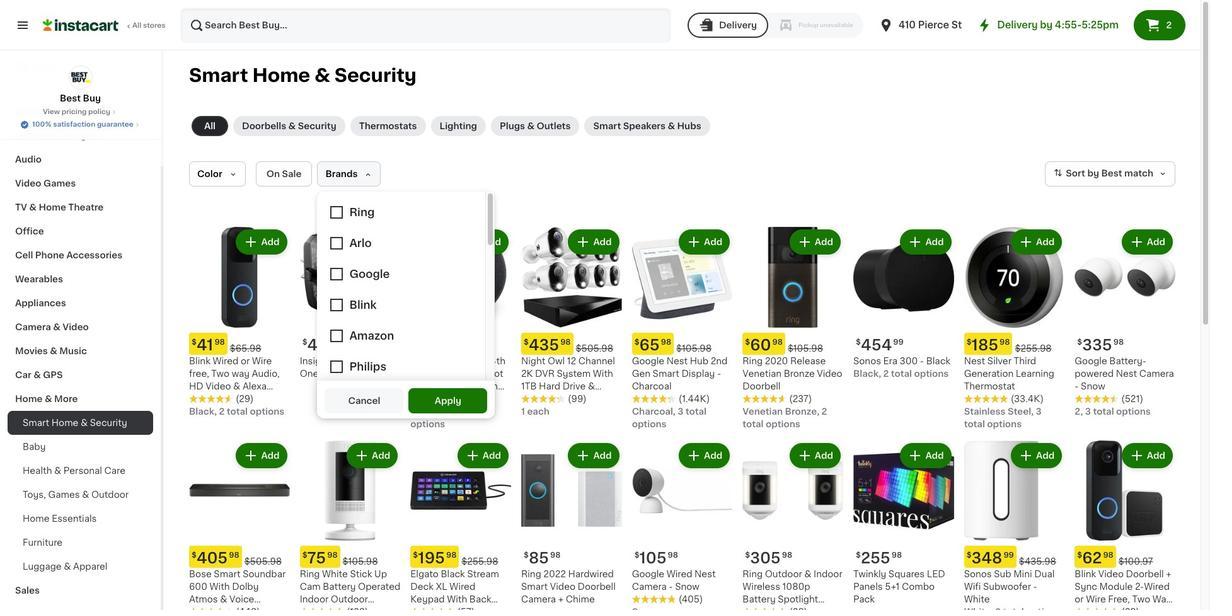 Task type: describe. For each thing, give the bounding box(es) containing it.
luggage
[[23, 562, 62, 571]]

buy it again
[[35, 37, 89, 46]]

$60.98 original price: $105.98 element
[[743, 333, 844, 355]]

0 vertical spatial 2k
[[521, 369, 533, 378]]

$ for 454
[[856, 338, 861, 346]]

alexa inside blink wired or wire free, two way audio, hd video & alexa enabled video doorbell - black
[[243, 382, 267, 391]]

luggage & apparel link
[[8, 555, 153, 579]]

all-
[[363, 357, 378, 365]]

outlets
[[537, 122, 571, 131]]

care
[[104, 467, 125, 475]]

$ for 105
[[635, 552, 640, 559]]

Search field
[[182, 9, 670, 42]]

$ 85 98
[[524, 551, 561, 566]]

accessories
[[66, 251, 122, 260]]

best for best match
[[1102, 169, 1123, 178]]

sonos for black,
[[854, 357, 881, 365]]

add button for amazon charcoal 4th generation echo dot smart speaker with premium sound, smart home hub & alexa
[[459, 231, 508, 253]]

camera inside ring white stick up cam battery operated indoor outdoor security camera
[[339, 608, 374, 610]]

& inside blink wired or wire free, two way audio, hd video & alexa enabled video doorbell - black
[[233, 382, 240, 391]]

bronze,
[[785, 407, 820, 416]]

98 for 405
[[229, 552, 239, 559]]

add for ring 2022 hardwired smart video doorbell camera + chime
[[594, 451, 612, 460]]

(26)
[[457, 394, 475, 403]]

wired inside google wired nest camera - snow
[[667, 570, 693, 579]]

98 for 75
[[327, 552, 338, 559]]

home & more link
[[8, 387, 153, 411]]

doorbells
[[242, 122, 286, 131]]

cameras
[[563, 394, 603, 403]]

options inside venetian bronze, 2 total options
[[766, 420, 801, 429]]

outdoor inside ring white stick up cam battery operated indoor outdoor security camera
[[331, 595, 368, 604]]

module
[[1100, 583, 1133, 592]]

hardwired
[[568, 570, 614, 579]]

delivery for delivery
[[719, 21, 757, 30]]

doorbells & security
[[242, 122, 336, 131]]

45
[[307, 338, 328, 352]]

add button for blink wired or wire free, two way audio, hd video & alexa enabled video doorbell - black
[[237, 231, 286, 253]]

- inside $ 65 98 $105.98 google nest hub 2nd gen smart display - charcoal
[[717, 369, 721, 378]]

cables & chargers link
[[8, 124, 153, 148]]

12
[[567, 357, 576, 365]]

98 for 85
[[550, 552, 561, 559]]

surveillance
[[743, 608, 797, 610]]

indoor inside ring outdoor & indoor wireless 1080p battery spotlight surveillance camer
[[814, 570, 843, 579]]

wire inside blink wired or wire free, two way audio, hd video & alexa enabled video doorbell - black
[[252, 357, 272, 365]]

$105.98 up stick
[[343, 558, 378, 566]]

spotlight
[[778, 595, 819, 604]]

+ inside 'blink video doorbell + sync module 2-wired or wire free, two way audio, hd vide'
[[1167, 570, 1172, 579]]

outdoor inside toys, games & outdoor link
[[91, 491, 129, 499]]

google for 335
[[1075, 357, 1108, 365]]

security inside ring white stick up cam battery operated indoor outdoor security camera
[[300, 608, 337, 610]]

all stores link
[[43, 8, 166, 43]]

stick
[[350, 570, 372, 579]]

- inside google wired nest camera - snow
[[669, 583, 673, 592]]

1 vertical spatial black,
[[189, 407, 217, 416]]

home up doorbells & security link
[[252, 66, 310, 84]]

video up enabled
[[206, 382, 231, 391]]

battery inside ring outdoor & indoor wireless 1080p battery spotlight surveillance camer
[[743, 595, 776, 604]]

white inside ring white stick up cam battery operated indoor outdoor security camera
[[322, 570, 348, 579]]

98 for 195
[[446, 552, 457, 559]]

$62.98 original price: $100.97 element
[[1075, 546, 1176, 568]]

audio, inside 'blink video doorbell + sync module 2-wired or wire free, two way audio, hd vide'
[[1075, 608, 1103, 610]]

& inside bose smart soundbar 600 with dolby atmos & voice assistant - black
[[220, 595, 227, 604]]

view pricing policy
[[43, 108, 110, 115]]

charcoal inside amazon charcoal 4th generation echo dot smart speaker with premium sound, smart home hub & alexa
[[449, 357, 488, 365]]

product group containing 348
[[964, 441, 1065, 610]]

hub inside $ 65 98 $105.98 google nest hub 2nd gen smart display - charcoal
[[690, 357, 709, 365]]

black inside blink wired or wire free, two way audio, hd video & alexa enabled video doorbell - black
[[236, 407, 260, 416]]

panels
[[854, 583, 883, 592]]

video up music
[[63, 323, 89, 332]]

0 vertical spatial lighting
[[440, 122, 477, 131]]

2 inside venetian bronze, 2 total options
[[822, 407, 828, 416]]

smart up premium on the left
[[411, 382, 437, 391]]

again
[[64, 37, 89, 46]]

camera inside google wired nest camera - snow
[[632, 583, 667, 592]]

98 for 255
[[892, 552, 902, 559]]

2 inside sonos era 300 - black black, 2 total options
[[884, 369, 889, 378]]

by for delivery
[[1041, 20, 1053, 30]]

405
[[197, 551, 228, 566]]

xl
[[436, 583, 448, 592]]

twinkly
[[854, 570, 887, 579]]

0 vertical spatial smart home & security
[[189, 66, 417, 84]]

dvr
[[535, 369, 555, 378]]

insignia
[[300, 357, 334, 365]]

nest inside google battery- powered nest camera - snow
[[1116, 369, 1138, 378]]

instacart logo image
[[43, 18, 119, 33]]

add button for ring 2020 release venetian bronze video doorbell
[[791, 231, 840, 253]]

best buy logo image
[[68, 66, 92, 90]]

generation for amazon
[[411, 369, 460, 378]]

voice
[[230, 595, 254, 604]]

product group containing 62
[[1075, 441, 1176, 610]]

snow inside google battery- powered nest camera - snow
[[1081, 382, 1106, 391]]

charcoal, 3 total options for (26)
[[411, 407, 485, 429]]

(29)
[[236, 394, 254, 403]]

or inside 'blink video doorbell + sync module 2-wired or wire free, two way audio, hd vide'
[[1075, 595, 1084, 604]]

smart speakers & hubs link
[[585, 116, 710, 136]]

charcoal inside $ 65 98 $105.98 google nest hub 2nd gen smart display - charcoal
[[632, 382, 672, 391]]

- inside google battery- powered nest camera - snow
[[1075, 382, 1079, 391]]

$ for 45
[[302, 338, 307, 346]]

best for best buy
[[60, 94, 81, 103]]

service type group
[[688, 13, 864, 38]]

41
[[197, 338, 213, 352]]

nest inside google wired nest camera - snow
[[695, 570, 716, 579]]

or inside blink wired or wire free, two way audio, hd video & alexa enabled video doorbell - black
[[241, 357, 250, 365]]

hd inside blink wired or wire free, two way audio, hd video & alexa enabled video doorbell - black
[[189, 382, 203, 391]]

add for ring 2020 release venetian bronze video doorbell
[[815, 238, 834, 247]]

$ 65 98 $105.98 google nest hub 2nd gen smart display - charcoal
[[632, 338, 728, 391]]

thermostats link
[[350, 116, 426, 136]]

premium
[[411, 394, 450, 403]]

match
[[1125, 169, 1154, 178]]

era
[[884, 357, 898, 365]]

health & personal care
[[23, 467, 125, 475]]

toys,
[[23, 491, 46, 499]]

black inside insignia black all-in- one travel converter
[[336, 357, 361, 365]]

wired inside the elgato black stream deck xl wired keypad with back lighting
[[450, 583, 476, 592]]

- inside blink wired or wire free, two way audio, hd video & alexa enabled video doorbell - black
[[229, 407, 233, 416]]

options down the (521)
[[1117, 407, 1151, 416]]

$ for 195
[[413, 552, 418, 559]]

$105.98 inside the $ 60 98 $105.98 ring 2020 release venetian bronze video doorbell
[[788, 344, 823, 353]]

add for google nest hub 2nd gen smart display - charcoal
[[704, 238, 723, 247]]

98 for 41
[[215, 338, 225, 346]]

black, 2 total options
[[189, 407, 285, 416]]

options inside stainless steel, 3 total options
[[988, 420, 1022, 429]]

1 vertical spatial smart home & security
[[23, 419, 127, 427]]

security down home & more link
[[90, 419, 127, 427]]

& inside $ 435 98 $505.98 night owl 12 channel 2k dvr system with 1tb hard drive & wired 2k cameras - white
[[588, 382, 595, 391]]

wired inside $ 435 98 $505.98 night owl 12 channel 2k dvr system with 1tb hard drive & wired 2k cameras - white
[[521, 394, 547, 403]]

on sale button
[[256, 161, 312, 187]]

$100.97
[[1119, 558, 1154, 566]]

indoor inside ring white stick up cam battery operated indoor outdoor security camera
[[300, 595, 329, 604]]

video up 'black, 2 total options'
[[227, 394, 253, 403]]

$405.98 original price: $505.98 element
[[189, 546, 290, 568]]

add button for insignia black all-in- one travel converter
[[348, 231, 397, 253]]

silver
[[988, 357, 1012, 365]]

video games link
[[8, 172, 153, 195]]

cancel button
[[325, 388, 404, 414]]

squares
[[889, 570, 925, 579]]

sub
[[994, 570, 1012, 579]]

dot
[[487, 369, 504, 378]]

(405)
[[679, 595, 703, 604]]

doorbell inside ring 2022 hardwired smart video doorbell camera + chime
[[578, 583, 616, 592]]

hubs
[[678, 122, 702, 131]]

add button for ring white stick up cam battery operated indoor outdoor security camera
[[348, 444, 397, 467]]

$ for 348
[[967, 552, 972, 559]]

all link
[[192, 116, 228, 136]]

by for sort
[[1088, 169, 1100, 178]]

video inside 'blink video doorbell + sync module 2-wired or wire free, two way audio, hd vide'
[[1099, 570, 1124, 579]]

apply
[[435, 397, 462, 405]]

305
[[750, 551, 781, 566]]

hub inside amazon charcoal 4th generation echo dot smart speaker with premium sound, smart home hub & alexa
[[469, 407, 487, 416]]

add for google battery- powered nest camera - snow
[[1147, 238, 1166, 247]]

2 inside button
[[1167, 21, 1172, 30]]

one
[[300, 369, 319, 378]]

all for all stores
[[132, 22, 141, 29]]

white inside sonos sub mini dual wifi subwoofer - white
[[964, 595, 990, 604]]

elgato black stream deck xl wired keypad with back lighting
[[411, 570, 499, 610]]

1 horizontal spatial 2k
[[549, 394, 561, 403]]

wireless
[[743, 583, 781, 592]]

$ for 405
[[192, 552, 197, 559]]

add for ring outdoor & indoor wireless 1080p battery spotlight surveillance camer
[[815, 451, 834, 460]]

hd inside 'blink video doorbell + sync module 2-wired or wire free, two way audio, hd vide'
[[1105, 608, 1120, 610]]

wired inside 'blink video doorbell + sync module 2-wired or wire free, two way audio, hd vide'
[[1144, 583, 1170, 592]]

195
[[418, 551, 445, 566]]

add button for blink video doorbell + sync module 2-wired or wire free, two way audio, hd vide
[[1123, 444, 1172, 467]]

audio link
[[8, 148, 153, 172]]

$ for 335
[[1078, 338, 1083, 346]]

learning
[[1016, 369, 1055, 378]]

(237)
[[790, 394, 812, 403]]

98 for 45
[[329, 338, 340, 346]]

doorbell inside 'blink video doorbell + sync module 2-wired or wire free, two way audio, hd vide'
[[1126, 570, 1164, 579]]

more
[[54, 395, 78, 404]]

product group containing 185
[[964, 227, 1065, 430]]

black, inside sonos era 300 - black black, 2 total options
[[854, 369, 882, 378]]

smart up baby
[[23, 419, 49, 427]]

security up thermostats
[[335, 66, 417, 84]]

$ 185 98
[[967, 338, 1010, 352]]

lighting inside the elgato black stream deck xl wired keypad with back lighting
[[411, 608, 447, 610]]

$ 405 98
[[192, 551, 239, 566]]

delivery for delivery by 4:55-5:25pm
[[998, 20, 1038, 30]]

4:55-
[[1055, 20, 1082, 30]]

total inside venetian bronze, 2 total options
[[743, 420, 764, 429]]

phone
[[35, 251, 64, 260]]

98 for 65
[[661, 338, 672, 346]]

home down car
[[15, 395, 43, 404]]

white inside $ 435 98 $505.98 night owl 12 channel 2k dvr system with 1tb hard drive & wired 2k cameras - white
[[521, 407, 547, 416]]

camera & video link
[[8, 315, 153, 339]]

policy
[[88, 108, 110, 115]]

smart left speakers
[[594, 122, 621, 131]]

led
[[927, 570, 946, 579]]

- inside bose smart soundbar 600 with dolby atmos & voice assistant - black
[[232, 608, 236, 610]]

98 for 435
[[561, 338, 571, 346]]

cam
[[300, 583, 321, 592]]

- inside sonos era 300 - black black, 2 total options
[[920, 357, 924, 365]]

doorbell inside the $ 60 98 $105.98 ring 2020 release venetian bronze video doorbell
[[743, 382, 781, 391]]

tv & home theatre link
[[8, 195, 153, 219]]

alexa inside amazon charcoal 4th generation echo dot smart speaker with premium sound, smart home hub & alexa
[[411, 420, 435, 429]]

product group containing 454
[[854, 227, 954, 380]]

$ for 41
[[192, 338, 197, 346]]

google battery- powered nest camera - snow
[[1075, 357, 1175, 391]]

lighting link
[[431, 116, 486, 136]]

$255.98 for 185
[[1015, 344, 1052, 353]]

google inside $ 65 98 $105.98 google nest hub 2nd gen smart display - charcoal
[[632, 357, 665, 365]]

3 inside stainless steel, 3 total options
[[1036, 407, 1042, 416]]

product group containing 45
[[300, 227, 401, 380]]

$ 435 98 $505.98 night owl 12 channel 2k dvr system with 1tb hard drive & wired 2k cameras - white
[[521, 338, 615, 416]]

(521)
[[1122, 394, 1144, 403]]

& inside amazon charcoal 4th generation echo dot smart speaker with premium sound, smart home hub & alexa
[[489, 407, 497, 416]]

add for sonos era 300 - black
[[926, 238, 944, 247]]

keypad
[[411, 595, 445, 604]]

black inside bose smart soundbar 600 with dolby atmos & voice assistant - black
[[239, 608, 263, 610]]

$105.98 inside $ 65 98 $105.98 google nest hub 2nd gen smart display - charcoal
[[677, 344, 712, 353]]

camera up the movies
[[15, 323, 51, 332]]

2 button
[[1134, 10, 1186, 40]]

video inside the $ 60 98 $105.98 ring 2020 release venetian bronze video doorbell
[[817, 369, 843, 378]]

add button for elgato black stream deck xl wired keypad with back lighting
[[459, 444, 508, 467]]

subwoofer
[[984, 583, 1032, 592]]

bronze
[[784, 369, 815, 378]]

delivery by 4:55-5:25pm
[[998, 20, 1119, 30]]

2-
[[1136, 583, 1144, 592]]

product group containing 305
[[743, 441, 844, 610]]

smart up all "link"
[[189, 66, 248, 84]]

$ for 305
[[745, 552, 750, 559]]

outdoor inside ring outdoor & indoor wireless 1080p battery spotlight surveillance camer
[[765, 570, 802, 579]]

$41.98 original price: $65.98 element
[[189, 333, 290, 355]]

black inside sonos era 300 - black black, 2 total options
[[927, 357, 951, 365]]

venetian inside venetian bronze, 2 total options
[[743, 407, 783, 416]]

$505.98 inside $ 435 98 $505.98 night owl 12 channel 2k dvr system with 1tb hard drive & wired 2k cameras - white
[[576, 344, 614, 353]]

smart inside bose smart soundbar 600 with dolby atmos & voice assistant - black
[[214, 570, 241, 579]]

sync
[[1075, 583, 1098, 592]]

2,
[[1075, 407, 1083, 416]]

blink for 41
[[189, 357, 211, 365]]

add button for google wired nest camera - snow
[[680, 444, 729, 467]]

add button for google nest hub 2nd gen smart display - charcoal
[[680, 231, 729, 253]]

google for 105
[[632, 570, 665, 579]]

sonos for subwoofer
[[964, 570, 992, 579]]

snow inside google wired nest camera - snow
[[675, 583, 700, 592]]

generation for nest
[[964, 369, 1014, 378]]

stream
[[467, 570, 499, 579]]

gps
[[43, 371, 63, 380]]

add button for sonos sub mini dual wifi subwoofer - white
[[1013, 444, 1061, 467]]

with inside bose smart soundbar 600 with dolby atmos & voice assistant - black
[[210, 583, 230, 592]]

$195.98 original price: $255.98 element
[[411, 546, 511, 568]]

home inside "link"
[[23, 515, 50, 523]]

add for insignia black all-in- one travel converter
[[372, 238, 390, 247]]

lists
[[35, 62, 57, 71]]

charcoal, for (1.44k)
[[632, 407, 676, 416]]

$255.98 for 195
[[462, 558, 498, 566]]

smart inside ring 2022 hardwired smart video doorbell camera + chime
[[521, 583, 548, 592]]



Task type: locate. For each thing, give the bounding box(es) containing it.
98 right 45
[[329, 338, 340, 346]]

black, down enabled
[[189, 407, 217, 416]]

video down '2022'
[[550, 583, 576, 592]]

ring down 85
[[521, 570, 541, 579]]

battery down stick
[[323, 583, 356, 592]]

2 generation from the left
[[964, 369, 1014, 378]]

nest
[[667, 357, 688, 365], [964, 357, 986, 365], [1116, 369, 1138, 378], [695, 570, 716, 579]]

98 for 105
[[668, 552, 678, 559]]

2k down hard on the bottom left
[[549, 394, 561, 403]]

$ for 255
[[856, 552, 861, 559]]

+ up way
[[1167, 570, 1172, 579]]

1 vertical spatial indoor
[[300, 595, 329, 604]]

by right the sort
[[1088, 169, 1100, 178]]

100% satisfaction guarantee
[[32, 121, 134, 128]]

1 horizontal spatial or
[[1075, 595, 1084, 604]]

$ for 75
[[302, 552, 307, 559]]

smart inside $ 65 98 $105.98 google nest hub 2nd gen smart display - charcoal
[[653, 369, 680, 378]]

$ inside $ 454 99
[[856, 338, 861, 346]]

1 horizontal spatial charcoal,
[[632, 407, 676, 416]]

98 inside $ 435 98 $505.98 night owl 12 channel 2k dvr system with 1tb hard drive & wired 2k cameras - white
[[561, 338, 571, 346]]

$ for 85
[[524, 552, 529, 559]]

product group containing 65
[[632, 227, 733, 430]]

$65.98 original price: $105.98 element
[[632, 333, 733, 355]]

1 horizontal spatial smart home & security
[[189, 66, 417, 84]]

video
[[15, 179, 41, 188], [63, 323, 89, 332], [817, 369, 843, 378], [206, 382, 231, 391], [227, 394, 253, 403], [1099, 570, 1124, 579], [550, 583, 576, 592]]

with inside amazon charcoal 4th generation echo dot smart speaker with premium sound, smart home hub & alexa
[[478, 382, 498, 391]]

add for blink wired or wire free, two way audio, hd video & alexa enabled video doorbell - black
[[261, 238, 280, 247]]

security right doorbells
[[298, 122, 336, 131]]

$185.98 original price: $255.98 element
[[964, 333, 1065, 355]]

1 horizontal spatial alexa
[[411, 420, 435, 429]]

0 vertical spatial best
[[60, 94, 81, 103]]

98 for 185
[[1000, 338, 1010, 346]]

google down the 105
[[632, 570, 665, 579]]

cell phone accessories link
[[8, 243, 153, 267]]

$ 41 98
[[192, 338, 225, 352]]

1 horizontal spatial hd
[[1105, 608, 1120, 610]]

0 vertical spatial alexa
[[243, 382, 267, 391]]

$ 255 98
[[856, 551, 902, 566]]

lists link
[[8, 54, 153, 79]]

& inside "link"
[[64, 562, 71, 571]]

100% satisfaction guarantee button
[[20, 117, 141, 130]]

all left stores
[[132, 22, 141, 29]]

nest down the $65.98 original price: $105.98 element
[[667, 357, 688, 365]]

3 right the 2,
[[1086, 407, 1091, 416]]

(33.4k)
[[1011, 394, 1044, 403]]

3 3 from the left
[[1036, 407, 1042, 416]]

options down (29)
[[250, 407, 285, 416]]

dolby
[[232, 583, 259, 592]]

security
[[335, 66, 417, 84], [298, 122, 336, 131], [90, 419, 127, 427], [300, 608, 337, 610]]

google up powered
[[1075, 357, 1108, 365]]

camera down '2022'
[[521, 595, 556, 604]]

ring inside ring 2022 hardwired smart video doorbell camera + chime
[[521, 570, 541, 579]]

98 up silver
[[1000, 338, 1010, 346]]

1 horizontal spatial indoor
[[814, 570, 843, 579]]

dual
[[1035, 570, 1055, 579]]

wired up (405)
[[667, 570, 693, 579]]

98 inside $ 65 98 $105.98 google nest hub 2nd gen smart display - charcoal
[[661, 338, 672, 346]]

1 charcoal, from the left
[[411, 407, 454, 416]]

doorbell down hardwired
[[578, 583, 616, 592]]

1 vertical spatial 99
[[1004, 552, 1014, 559]]

video down audio
[[15, 179, 41, 188]]

venetian down 2020
[[743, 369, 782, 378]]

1 generation from the left
[[411, 369, 460, 378]]

two inside 'blink video doorbell + sync module 2-wired or wire free, two way audio, hd vide'
[[1133, 595, 1151, 604]]

410 pierce st button
[[879, 8, 962, 43]]

ring for ring outdoor & indoor wireless 1080p battery spotlight surveillance camer
[[743, 570, 763, 579]]

or down sync at the right bottom of page
[[1075, 595, 1084, 604]]

insignia black all-in- one travel converter
[[300, 357, 394, 378]]

0 horizontal spatial battery
[[323, 583, 356, 592]]

venetian inside the $ 60 98 $105.98 ring 2020 release venetian bronze video doorbell
[[743, 369, 782, 378]]

0 horizontal spatial charcoal
[[449, 357, 488, 365]]

home inside amazon charcoal 4th generation echo dot smart speaker with premium sound, smart home hub & alexa
[[440, 407, 466, 416]]

$ inside $ 195 98
[[413, 552, 418, 559]]

nest down battery-
[[1116, 369, 1138, 378]]

$505.98
[[576, 344, 614, 353], [244, 558, 282, 566]]

add button for google battery- powered nest camera - snow
[[1123, 231, 1172, 253]]

$505.98 up channel
[[576, 344, 614, 353]]

98 inside $ 85 98
[[550, 552, 561, 559]]

soundbar
[[243, 570, 286, 579]]

on
[[266, 170, 280, 178]]

$ inside $ 435 98 $505.98 night owl 12 channel 2k dvr system with 1tb hard drive & wired 2k cameras - white
[[524, 338, 529, 346]]

$75.98 original price: $105.98 element
[[300, 546, 401, 568]]

85
[[529, 551, 549, 566]]

add button for twinkly squares led panels 5+1 combo pack
[[902, 444, 951, 467]]

car & gps link
[[8, 363, 153, 387]]

$ inside $ 185 98
[[967, 338, 972, 346]]

0 vertical spatial indoor
[[814, 570, 843, 579]]

1 vertical spatial outdoor
[[765, 570, 802, 579]]

1tb
[[521, 382, 537, 391]]

0 horizontal spatial black,
[[189, 407, 217, 416]]

assistant
[[189, 608, 230, 610]]

1 vertical spatial $255.98
[[462, 558, 498, 566]]

add for night owl 12 channel 2k dvr system with 1tb hard drive & wired 2k cameras - white
[[594, 238, 612, 247]]

$ inside the $ 335 98
[[1078, 338, 1083, 346]]

video games
[[15, 179, 76, 188]]

1 vertical spatial best
[[1102, 169, 1123, 178]]

- inside $ 435 98 $505.98 night owl 12 channel 2k dvr system with 1tb hard drive & wired 2k cameras - white
[[605, 394, 609, 403]]

0 vertical spatial hub
[[690, 357, 709, 365]]

sonos sub mini dual wifi subwoofer - white
[[964, 570, 1055, 604]]

two down "2-"
[[1133, 595, 1151, 604]]

3 for google battery- powered nest camera - snow
[[1086, 407, 1091, 416]]

2 venetian from the top
[[743, 407, 783, 416]]

1 vertical spatial alexa
[[411, 420, 435, 429]]

audio, right the way
[[252, 369, 280, 378]]

wired up 1 each
[[521, 394, 547, 403]]

blink up sync at the right bottom of page
[[1075, 570, 1097, 579]]

2 vertical spatial outdoor
[[331, 595, 368, 604]]

blink
[[189, 357, 211, 365], [1075, 570, 1097, 579]]

1 horizontal spatial battery
[[743, 595, 776, 604]]

0 horizontal spatial best
[[60, 94, 81, 103]]

best up pricing
[[60, 94, 81, 103]]

3 for amazon charcoal 4th generation echo dot smart speaker with premium sound, smart home hub & alexa
[[456, 407, 462, 416]]

generation inside amazon charcoal 4th generation echo dot smart speaker with premium sound, smart home hub & alexa
[[411, 369, 460, 378]]

white down wifi
[[964, 595, 990, 604]]

video inside ring 2022 hardwired smart video doorbell camera + chime
[[550, 583, 576, 592]]

venetian bronze, 2 total options
[[743, 407, 828, 429]]

$255.98 inside "element"
[[462, 558, 498, 566]]

0 horizontal spatial hub
[[469, 407, 487, 416]]

0 horizontal spatial indoor
[[300, 595, 329, 604]]

1 vertical spatial $505.98
[[244, 558, 282, 566]]

converter
[[349, 369, 394, 378]]

5+1
[[885, 583, 900, 592]]

add button for ring 2022 hardwired smart video doorbell camera + chime
[[570, 444, 618, 467]]

pierce
[[918, 20, 950, 30]]

1 vertical spatial venetian
[[743, 407, 783, 416]]

health
[[23, 467, 52, 475]]

sort
[[1066, 169, 1086, 178]]

- down $ 105 98
[[669, 583, 673, 592]]

camera down the 105
[[632, 583, 667, 592]]

two inside blink wired or wire free, two way audio, hd video & alexa enabled video doorbell - black
[[211, 369, 230, 378]]

wire down $65.98
[[252, 357, 272, 365]]

98 for 335
[[1114, 338, 1124, 346]]

1 horizontal spatial hub
[[690, 357, 709, 365]]

0 horizontal spatial blink
[[189, 357, 211, 365]]

1 vertical spatial all
[[204, 122, 216, 131]]

personal
[[64, 467, 102, 475]]

camera inside ring 2022 hardwired smart video doorbell camera + chime
[[521, 595, 556, 604]]

sort by
[[1066, 169, 1100, 178]]

product group containing 60
[[743, 227, 844, 430]]

options down gen
[[632, 420, 667, 429]]

335
[[1083, 338, 1113, 352]]

sonos inside sonos sub mini dual wifi subwoofer - white
[[964, 570, 992, 579]]

plugs & outlets
[[500, 122, 571, 131]]

add for twinkly squares led panels 5+1 combo pack
[[926, 451, 944, 460]]

1 vertical spatial hub
[[469, 407, 487, 416]]

98 right 65 in the bottom of the page
[[661, 338, 672, 346]]

wire inside 'blink video doorbell + sync module 2-wired or wire free, two way audio, hd vide'
[[1087, 595, 1106, 604]]

best inside best match sort by field
[[1102, 169, 1123, 178]]

ring up cam
[[300, 570, 320, 579]]

$ for 65
[[635, 338, 640, 346]]

98 inside $ 255 98
[[892, 552, 902, 559]]

delivery by 4:55-5:25pm link
[[977, 18, 1119, 33]]

add for ring white stick up cam battery operated indoor outdoor security camera
[[372, 451, 390, 460]]

1 vertical spatial sonos
[[964, 570, 992, 579]]

hd down free, at bottom
[[1105, 608, 1120, 610]]

with up atmos
[[210, 583, 230, 592]]

$505.98 up soundbar
[[244, 558, 282, 566]]

video up module
[[1099, 570, 1124, 579]]

1 vertical spatial lighting
[[411, 608, 447, 610]]

1 vertical spatial by
[[1088, 169, 1100, 178]]

chime
[[566, 595, 595, 604]]

+ left chime
[[558, 595, 564, 604]]

1 horizontal spatial blink
[[1075, 570, 1097, 579]]

★★★★★
[[189, 394, 233, 403], [189, 394, 233, 403], [521, 394, 566, 403], [521, 394, 566, 403], [411, 394, 455, 403], [411, 394, 455, 403], [632, 394, 676, 403], [632, 394, 676, 403], [743, 394, 787, 403], [743, 394, 787, 403], [964, 394, 1009, 403], [964, 394, 1009, 403], [1075, 394, 1119, 403], [1075, 394, 1119, 403], [632, 595, 676, 604], [632, 595, 676, 604]]

third
[[1014, 357, 1037, 365]]

generation down amazon in the left of the page
[[411, 369, 460, 378]]

98 right 405
[[229, 552, 239, 559]]

1 horizontal spatial +
[[1167, 570, 1172, 579]]

0 vertical spatial charcoal
[[449, 357, 488, 365]]

free,
[[189, 369, 209, 378]]

blink inside blink wired or wire free, two way audio, hd video & alexa enabled video doorbell - black
[[189, 357, 211, 365]]

all stores
[[132, 22, 166, 29]]

black inside the elgato black stream deck xl wired keypad with back lighting
[[441, 570, 465, 579]]

0 horizontal spatial hd
[[189, 382, 203, 391]]

1 horizontal spatial by
[[1088, 169, 1100, 178]]

doorbell inside blink wired or wire free, two way audio, hd video & alexa enabled video doorbell - black
[[189, 407, 227, 416]]

brands button
[[317, 161, 381, 187]]

hd down the 'free,'
[[189, 382, 203, 391]]

1 vertical spatial buy
[[83, 94, 101, 103]]

google inside google battery- powered nest camera - snow
[[1075, 357, 1108, 365]]

Best match Sort by field
[[1046, 161, 1176, 187]]

options inside sonos era 300 - black black, 2 total options
[[915, 369, 949, 378]]

1 vertical spatial battery
[[743, 595, 776, 604]]

ring for ring 2022 hardwired smart video doorbell camera + chime
[[521, 570, 541, 579]]

1 horizontal spatial $505.98
[[576, 344, 614, 353]]

battery
[[323, 583, 356, 592], [743, 595, 776, 604]]

+ inside ring 2022 hardwired smart video doorbell camera + chime
[[558, 595, 564, 604]]

1 horizontal spatial 99
[[1004, 552, 1014, 559]]

0 horizontal spatial wire
[[252, 357, 272, 365]]

appliances link
[[8, 291, 153, 315]]

camera down battery-
[[1140, 369, 1175, 378]]

product group
[[189, 227, 290, 418], [300, 227, 401, 380], [411, 227, 511, 430], [521, 227, 622, 418], [632, 227, 733, 430], [743, 227, 844, 430], [854, 227, 954, 380], [964, 227, 1065, 430], [1075, 227, 1176, 418], [189, 441, 290, 610], [300, 441, 401, 610], [411, 441, 511, 610], [521, 441, 622, 606], [632, 441, 733, 610], [743, 441, 844, 610], [854, 441, 954, 606], [964, 441, 1065, 610], [1075, 441, 1176, 610]]

1 horizontal spatial all
[[204, 122, 216, 131]]

venetian left 'bronze,'
[[743, 407, 783, 416]]

454
[[861, 338, 892, 352]]

camera inside google battery- powered nest camera - snow
[[1140, 369, 1175, 378]]

1 horizontal spatial black,
[[854, 369, 882, 378]]

98 up battery-
[[1114, 338, 1124, 346]]

product group containing 75
[[300, 441, 401, 610]]

98 inside $ 305 98
[[782, 552, 793, 559]]

charcoal, down premium on the left
[[411, 407, 454, 416]]

1 vertical spatial wire
[[1087, 595, 1106, 604]]

sonos down 454
[[854, 357, 881, 365]]

& inside ring outdoor & indoor wireless 1080p battery spotlight surveillance camer
[[805, 570, 812, 579]]

2 charcoal, 3 total options from the left
[[632, 407, 707, 429]]

options down 'bronze,'
[[766, 420, 801, 429]]

games up tv & home theatre
[[43, 179, 76, 188]]

all for all
[[204, 122, 216, 131]]

cell
[[15, 251, 33, 260]]

outdoor up 1080p
[[765, 570, 802, 579]]

elgato
[[411, 570, 439, 579]]

$255.98 up third
[[1015, 344, 1052, 353]]

smart right gen
[[653, 369, 680, 378]]

charcoal, for (26)
[[411, 407, 454, 416]]

$105.98
[[455, 344, 490, 353], [677, 344, 712, 353], [788, 344, 823, 353], [343, 558, 378, 566]]

camera & video
[[15, 323, 89, 332]]

& inside "link"
[[29, 203, 37, 212]]

1 horizontal spatial sonos
[[964, 570, 992, 579]]

$ for 435
[[524, 338, 529, 346]]

1 vertical spatial two
[[1133, 595, 1151, 604]]

add button
[[237, 231, 286, 253], [348, 231, 397, 253], [459, 231, 508, 253], [570, 231, 618, 253], [680, 231, 729, 253], [791, 231, 840, 253], [902, 231, 951, 253], [1013, 231, 1061, 253], [1123, 231, 1172, 253], [237, 444, 286, 467], [348, 444, 397, 467], [459, 444, 508, 467], [570, 444, 618, 467], [680, 444, 729, 467], [791, 444, 840, 467], [902, 444, 951, 467], [1013, 444, 1061, 467], [1123, 444, 1172, 467]]

alexa down premium on the left
[[411, 420, 435, 429]]

nest up (405)
[[695, 570, 716, 579]]

ring outdoor & indoor wireless 1080p battery spotlight surveillance camer
[[743, 570, 843, 610]]

options down premium on the left
[[411, 420, 445, 429]]

1 venetian from the top
[[743, 369, 782, 378]]

apparel
[[73, 562, 107, 571]]

with down channel
[[593, 369, 613, 378]]

back
[[470, 595, 492, 604]]

lighting down keypad
[[411, 608, 447, 610]]

computers & tablets
[[15, 107, 111, 116]]

ring for ring white stick up cam battery operated indoor outdoor security camera
[[300, 570, 320, 579]]

1 horizontal spatial wire
[[1087, 595, 1106, 604]]

98 up squares
[[892, 552, 902, 559]]

1 charcoal, 3 total options from the left
[[411, 407, 485, 429]]

98 inside $ 62 98
[[1104, 552, 1114, 559]]

car & gps
[[15, 371, 63, 380]]

camera down operated
[[339, 608, 374, 610]]

smart home & security
[[189, 66, 417, 84], [23, 419, 127, 427]]

lighting left plugs
[[440, 122, 477, 131]]

audio, inside blink wired or wire free, two way audio, hd video & alexa enabled video doorbell - black
[[252, 369, 280, 378]]

0 horizontal spatial sonos
[[854, 357, 881, 365]]

98 for 305
[[782, 552, 793, 559]]

product group containing 195
[[411, 441, 511, 610]]

&
[[315, 66, 330, 84], [69, 107, 76, 116], [289, 122, 296, 131], [527, 122, 535, 131], [668, 122, 675, 131], [49, 131, 56, 140], [29, 203, 37, 212], [53, 323, 60, 332], [50, 347, 57, 356], [34, 371, 41, 380], [233, 382, 240, 391], [588, 382, 595, 391], [45, 395, 52, 404], [489, 407, 497, 416], [81, 419, 88, 427], [54, 467, 61, 475], [82, 491, 89, 499], [64, 562, 71, 571], [805, 570, 812, 579], [220, 595, 227, 604]]

2 horizontal spatial outdoor
[[765, 570, 802, 579]]

product group containing 105
[[632, 441, 733, 610]]

charcoal,
[[411, 407, 454, 416], [632, 407, 676, 416]]

98 right the 105
[[668, 552, 678, 559]]

0 vertical spatial +
[[1167, 570, 1172, 579]]

add button for nest silver third generation learning thermostat
[[1013, 231, 1061, 253]]

doorbell up "2-"
[[1126, 570, 1164, 579]]

98 for 62
[[1104, 552, 1114, 559]]

$105.98 up display
[[677, 344, 712, 353]]

nest inside $ 65 98 $105.98 google nest hub 2nd gen smart display - charcoal
[[667, 357, 688, 365]]

255
[[861, 551, 891, 566]]

add button for bose smart soundbar 600 with dolby atmos & voice assistant - black
[[237, 444, 286, 467]]

1 vertical spatial charcoal
[[632, 382, 672, 391]]

$ for 62
[[1078, 552, 1083, 559]]

charcoal, 3 total options for (1.44k)
[[632, 407, 707, 429]]

1 vertical spatial white
[[322, 570, 348, 579]]

2 horizontal spatial white
[[964, 595, 990, 604]]

1 horizontal spatial best
[[1102, 169, 1123, 178]]

home down more
[[52, 419, 78, 427]]

99 for 454
[[894, 338, 904, 346]]

0 horizontal spatial white
[[322, 570, 348, 579]]

1 vertical spatial audio,
[[1075, 608, 1103, 610]]

audio, down sync at the right bottom of page
[[1075, 608, 1103, 610]]

98 inside the $ 335 98
[[1114, 338, 1124, 346]]

0 horizontal spatial $255.98
[[462, 558, 498, 566]]

furniture link
[[8, 531, 153, 555]]

product group containing 255
[[854, 441, 954, 606]]

smart down $ 405 98
[[214, 570, 241, 579]]

product group containing 435
[[521, 227, 622, 418]]

games for toys,
[[48, 491, 80, 499]]

st
[[952, 20, 962, 30]]

$ inside $ 305 98
[[745, 552, 750, 559]]

games for video
[[43, 179, 76, 188]]

chargers
[[59, 131, 101, 140]]

home & more
[[15, 395, 78, 404]]

$ for 185
[[967, 338, 972, 346]]

movies & music link
[[8, 339, 153, 363]]

speaker
[[440, 382, 476, 391]]

0 vertical spatial battery
[[323, 583, 356, 592]]

0 horizontal spatial outdoor
[[91, 491, 129, 499]]

view pricing policy link
[[43, 107, 118, 117]]

home down apply at the left
[[440, 407, 466, 416]]

sonos up wifi
[[964, 570, 992, 579]]

add for sonos sub mini dual wifi subwoofer - white
[[1037, 451, 1055, 460]]

1 horizontal spatial generation
[[964, 369, 1014, 378]]

98 for 60
[[773, 338, 783, 346]]

0 vertical spatial white
[[521, 407, 547, 416]]

0 vertical spatial buy
[[35, 37, 53, 46]]

$ inside the $ 60 98 $105.98 ring 2020 release venetian bronze video doorbell
[[745, 338, 750, 346]]

home inside "link"
[[39, 203, 66, 212]]

nest down 185 at the bottom of page
[[964, 357, 986, 365]]

charcoal down gen
[[632, 382, 672, 391]]

delivery
[[998, 20, 1038, 30], [719, 21, 757, 30]]

None search field
[[180, 8, 671, 43]]

add for google wired nest camera - snow
[[704, 451, 723, 460]]

pack
[[854, 595, 875, 604]]

add
[[261, 238, 280, 247], [372, 238, 390, 247], [483, 238, 501, 247], [594, 238, 612, 247], [704, 238, 723, 247], [815, 238, 834, 247], [926, 238, 944, 247], [1037, 238, 1055, 247], [1147, 238, 1166, 247], [261, 451, 280, 460], [372, 451, 390, 460], [483, 451, 501, 460], [594, 451, 612, 460], [704, 451, 723, 460], [815, 451, 834, 460], [926, 451, 944, 460], [1037, 451, 1055, 460], [1147, 451, 1166, 460]]

product group containing 85
[[521, 441, 622, 606]]

best buy link
[[60, 66, 101, 105]]

3 down (33.4k)
[[1036, 407, 1042, 416]]

0 vertical spatial all
[[132, 22, 141, 29]]

tv
[[15, 203, 27, 212]]

1 horizontal spatial white
[[521, 407, 547, 416]]

- down the way
[[229, 407, 233, 416]]

$ inside $ 62 98
[[1078, 552, 1083, 559]]

$ inside $ 255 98
[[856, 552, 861, 559]]

two left the way
[[211, 369, 230, 378]]

product group containing 41
[[189, 227, 290, 418]]

home essentials link
[[8, 507, 153, 531]]

charcoal, 3 total options down apply at the left
[[411, 407, 485, 429]]

1 vertical spatial 2k
[[549, 394, 561, 403]]

best
[[60, 94, 81, 103], [1102, 169, 1123, 178]]

ring inside the $ 60 98 $105.98 ring 2020 release venetian bronze video doorbell
[[743, 357, 763, 365]]

$435.98 original price: $505.98 element
[[521, 333, 622, 355]]

1 horizontal spatial two
[[1133, 595, 1151, 604]]

99 up sub
[[1004, 552, 1014, 559]]

1 vertical spatial hd
[[1105, 608, 1120, 610]]

99 inside '$ 348 99'
[[1004, 552, 1014, 559]]

0 horizontal spatial generation
[[411, 369, 460, 378]]

venetian
[[743, 369, 782, 378], [743, 407, 783, 416]]

99 for 348
[[1004, 552, 1014, 559]]

white down 1tb
[[521, 407, 547, 416]]

105
[[640, 551, 667, 566]]

battery inside ring white stick up cam battery operated indoor outdoor security camera
[[323, 583, 356, 592]]

0 horizontal spatial two
[[211, 369, 230, 378]]

1 vertical spatial blink
[[1075, 570, 1097, 579]]

$348.99 original price: $435.98 element
[[964, 546, 1065, 568]]

0 horizontal spatial smart home & security
[[23, 419, 127, 427]]

color button
[[189, 161, 246, 187]]

1 horizontal spatial buy
[[83, 94, 101, 103]]

0 vertical spatial venetian
[[743, 369, 782, 378]]

wired right xl
[[450, 583, 476, 592]]

0 vertical spatial $255.98
[[1015, 344, 1052, 353]]

doorbell down enabled
[[189, 407, 227, 416]]

$ for 60
[[745, 338, 750, 346]]

all up color
[[204, 122, 216, 131]]

$ inside $ 105 98
[[635, 552, 640, 559]]

$105.98 up echo
[[455, 344, 490, 353]]

with inside $ 435 98 $505.98 night owl 12 channel 2k dvr system with 1tb hard drive & wired 2k cameras - white
[[593, 369, 613, 378]]

98 right 62
[[1104, 552, 1114, 559]]

$ 105 98
[[635, 551, 678, 566]]

1 vertical spatial games
[[48, 491, 80, 499]]

1 horizontal spatial delivery
[[998, 20, 1038, 30]]

- down powered
[[1075, 382, 1079, 391]]

0 vertical spatial wire
[[252, 357, 272, 365]]

product group containing 335
[[1075, 227, 1176, 418]]

add for nest silver third generation learning thermostat
[[1037, 238, 1055, 247]]

add for elgato black stream deck xl wired keypad with back lighting
[[483, 451, 501, 460]]

2 charcoal, from the left
[[632, 407, 676, 416]]

0 horizontal spatial audio,
[[252, 369, 280, 378]]

98 up 12
[[561, 338, 571, 346]]

blink for 62
[[1075, 570, 1097, 579]]

0 vertical spatial outdoor
[[91, 491, 129, 499]]

$ inside $ 65 98 $105.98 google nest hub 2nd gen smart display - charcoal
[[635, 338, 640, 346]]

add button for night owl 12 channel 2k dvr system with 1tb hard drive & wired 2k cameras - white
[[570, 231, 618, 253]]

ring inside ring outdoor & indoor wireless 1080p battery spotlight surveillance camer
[[743, 570, 763, 579]]

add button for ring outdoor & indoor wireless 1080p battery spotlight surveillance camer
[[791, 444, 840, 467]]

$
[[192, 338, 197, 346], [524, 338, 529, 346], [856, 338, 861, 346], [302, 338, 307, 346], [635, 338, 640, 346], [745, 338, 750, 346], [967, 338, 972, 346], [1078, 338, 1083, 346], [192, 552, 197, 559], [524, 552, 529, 559], [856, 552, 861, 559], [302, 552, 307, 559], [413, 552, 418, 559], [635, 552, 640, 559], [745, 552, 750, 559], [967, 552, 972, 559], [1078, 552, 1083, 559]]

$435.98
[[1019, 558, 1057, 566]]

office
[[15, 227, 44, 236]]

cables
[[15, 131, 47, 140]]

with inside the elgato black stream deck xl wired keypad with back lighting
[[447, 595, 467, 604]]

0 vertical spatial hd
[[189, 382, 203, 391]]

185
[[972, 338, 999, 352]]

0 horizontal spatial 99
[[894, 338, 904, 346]]

- down voice
[[232, 608, 236, 610]]

add for bose smart soundbar 600 with dolby atmos & voice assistant - black
[[261, 451, 280, 460]]

2 3 from the left
[[678, 407, 684, 416]]

0 horizontal spatial delivery
[[719, 21, 757, 30]]

98 inside $ 195 98
[[446, 552, 457, 559]]

1 horizontal spatial charcoal
[[632, 382, 672, 391]]

product group containing add
[[411, 227, 511, 430]]

$ inside '$ 45 98'
[[302, 338, 307, 346]]

1 horizontal spatial outdoor
[[331, 595, 368, 604]]

white down $ 75 98
[[322, 570, 348, 579]]

stainless
[[964, 407, 1006, 416]]

1 vertical spatial snow
[[675, 583, 700, 592]]

charcoal, down gen
[[632, 407, 676, 416]]

0 horizontal spatial by
[[1041, 20, 1053, 30]]

nest inside nest silver third generation learning thermostat
[[964, 357, 986, 365]]

0 horizontal spatial or
[[241, 357, 250, 365]]

$ 45 98
[[302, 338, 340, 352]]

- inside sonos sub mini dual wifi subwoofer - white
[[1034, 583, 1038, 592]]

0 vertical spatial games
[[43, 179, 76, 188]]

wired inside blink wired or wire free, two way audio, hd video & alexa enabled video doorbell - black
[[213, 357, 239, 365]]

4 3 from the left
[[1086, 407, 1091, 416]]

product group containing 405
[[189, 441, 290, 610]]

black, down 454
[[854, 369, 882, 378]]

alexa up (29)
[[243, 382, 267, 391]]

0 vertical spatial by
[[1041, 20, 1053, 30]]

3 for google nest hub 2nd gen smart display - charcoal
[[678, 407, 684, 416]]

1 3 from the left
[[456, 407, 462, 416]]

4th
[[491, 357, 506, 365]]

$ inside '$ 348 99'
[[967, 552, 972, 559]]

add button for sonos era 300 - black
[[902, 231, 951, 253]]

1 horizontal spatial charcoal, 3 total options
[[632, 407, 707, 429]]

outdoor down stick
[[331, 595, 368, 604]]

hard
[[539, 382, 561, 391]]

total inside sonos era 300 - black black, 2 total options
[[891, 369, 912, 378]]

add for blink video doorbell + sync module 2-wired or wire free, two way audio, hd vide
[[1147, 451, 1166, 460]]

1 vertical spatial +
[[558, 595, 564, 604]]

0 horizontal spatial charcoal,
[[411, 407, 454, 416]]

smart down premium on the left
[[411, 407, 437, 416]]

total inside stainless steel, 3 total options
[[964, 420, 985, 429]]

smart down '2022'
[[521, 583, 548, 592]]

3 down (26)
[[456, 407, 462, 416]]

best inside best buy link
[[60, 94, 81, 103]]

98 inside $ 105 98
[[668, 552, 678, 559]]

by inside field
[[1088, 169, 1100, 178]]

0 vertical spatial sonos
[[854, 357, 881, 365]]

0 vertical spatial blink
[[189, 357, 211, 365]]

delivery inside button
[[719, 21, 757, 30]]



Task type: vqa. For each thing, say whether or not it's contained in the screenshot.
INSTACART+
no



